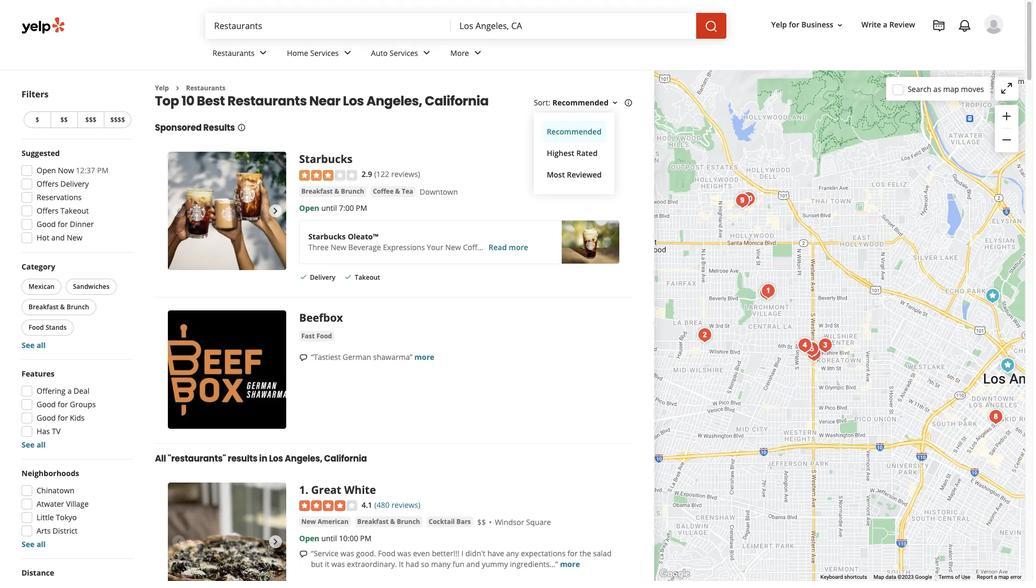 Task type: locate. For each thing, give the bounding box(es) containing it.
pm for open until 7:00 pm
[[356, 203, 367, 213]]

offers up reservations
[[37, 179, 59, 189]]

write
[[862, 20, 882, 30]]

1 vertical spatial breakfast & brunch
[[29, 303, 89, 312]]

open for open until 7:00 pm
[[299, 203, 320, 213]]

1 vertical spatial recommended
[[547, 127, 602, 137]]

see all button for offering a deal
[[22, 440, 46, 450]]

16 checkmark v2 image for takeout
[[344, 273, 353, 281]]

0 horizontal spatial coffee
[[373, 187, 394, 196]]

food inside "service was good.  food was even better!!!  i didn't have any expectations for the salad but it was extraordinary. it had so many fun and yummy ingredients…"
[[378, 549, 396, 559]]

2 horizontal spatial breakfast
[[357, 517, 389, 527]]

breakfast & brunch link down (480
[[355, 517, 423, 528]]

0 horizontal spatial and
[[51, 233, 65, 243]]

brunch
[[341, 187, 365, 196], [67, 303, 89, 312], [397, 517, 420, 527]]

more down the
[[560, 559, 580, 570]]

2 see all from the top
[[22, 440, 46, 450]]

0 vertical spatial delivery
[[60, 179, 89, 189]]

24 chevron down v2 image right auto services
[[421, 47, 433, 59]]

offers delivery
[[37, 179, 89, 189]]

breakfast & brunch for bottom breakfast & brunch link
[[357, 517, 420, 527]]

2 good from the top
[[37, 400, 56, 410]]

1 vertical spatial more
[[415, 352, 435, 363]]

delivery
[[60, 179, 89, 189], [310, 273, 336, 282]]

(480 reviews)
[[375, 500, 421, 511]]

2 previous image from the top
[[172, 536, 185, 549]]

& left tea
[[396, 187, 400, 196]]

open up 16 speech v2 image
[[299, 534, 320, 544]]

more link down the
[[560, 559, 580, 570]]

restaurants inside business categories element
[[213, 48, 255, 58]]

1 vertical spatial breakfast & brunch button
[[22, 299, 96, 316]]

more right ritual
[[509, 242, 529, 252]]

it
[[325, 559, 330, 570]]

more link right the shawarma"
[[415, 352, 435, 363]]

0 vertical spatial see
[[22, 340, 35, 351]]

2 vertical spatial pm
[[360, 534, 372, 544]]

16 checkmark v2 image down the beverage
[[344, 273, 353, 281]]

1 until from the top
[[322, 203, 337, 213]]

atwater village
[[37, 499, 89, 509]]

delivery down open now 12:37 pm
[[60, 179, 89, 189]]

0 vertical spatial $$
[[60, 115, 68, 124]]

3 see from the top
[[22, 540, 35, 550]]

american
[[318, 517, 349, 527]]

0 vertical spatial offers
[[37, 179, 59, 189]]

square
[[527, 517, 551, 528]]

"restaurants"
[[168, 453, 226, 465]]

0 vertical spatial brunch
[[341, 187, 365, 196]]

results
[[203, 122, 235, 134]]

1 vertical spatial starbucks
[[309, 231, 346, 242]]

delivery inside group
[[60, 179, 89, 189]]

expectations
[[521, 549, 566, 559]]

next image
[[269, 205, 282, 218]]

2 vertical spatial breakfast & brunch
[[357, 517, 420, 527]]

16 info v2 image right 16 chevron down v2 image
[[625, 99, 633, 107]]

1 services from the left
[[310, 48, 339, 58]]

1 horizontal spatial 24 chevron down v2 image
[[341, 47, 354, 59]]

2 vertical spatial good
[[37, 413, 56, 423]]

1 vertical spatial 16 info v2 image
[[237, 123, 246, 132]]

beauty & essex image
[[738, 188, 760, 210]]

pm inside group
[[97, 165, 109, 176]]

oleato™
[[348, 231, 379, 242]]

1 all from the top
[[37, 340, 46, 351]]

2 slideshow element from the top
[[168, 483, 286, 582]]

3 see all button from the top
[[22, 540, 46, 550]]

good for good for groups
[[37, 400, 56, 410]]

1 none field from the left
[[214, 20, 443, 32]]

google image
[[657, 568, 693, 582]]

None search field
[[206, 13, 729, 39]]

breakfast for topmost breakfast & brunch link
[[302, 187, 333, 196]]

recommended up highest rated
[[547, 127, 602, 137]]

for inside button
[[790, 20, 800, 30]]

0 vertical spatial recommended
[[553, 98, 609, 108]]

angeles, down the auto services link
[[367, 92, 423, 110]]

3 24 chevron down v2 image from the left
[[421, 47, 433, 59]]

breakfast down 4.1 on the left
[[357, 517, 389, 527]]

group containing suggested
[[18, 148, 134, 247]]

sun nong dan image
[[804, 343, 825, 365]]

deal
[[74, 386, 90, 396]]

1 vertical spatial brunch
[[67, 303, 89, 312]]

& up stands
[[60, 303, 65, 312]]

crispy corner image
[[982, 285, 1004, 307]]

brunch for bottom breakfast & brunch link
[[397, 517, 420, 527]]

1 vertical spatial offers
[[37, 206, 59, 216]]

0 vertical spatial 16 info v2 image
[[625, 99, 633, 107]]

even
[[413, 549, 430, 559]]

breakfast inside group
[[29, 303, 59, 312]]

1 see all from the top
[[22, 340, 46, 351]]

brunch down (480 reviews)
[[397, 517, 420, 527]]

pm right 12:37
[[97, 165, 109, 176]]

0 vertical spatial coffee
[[373, 187, 394, 196]]

for for dinner
[[58, 219, 68, 229]]

breakfast & brunch link up open until 7:00 pm
[[299, 186, 367, 197]]

2 vertical spatial open
[[299, 534, 320, 544]]

group
[[996, 105, 1019, 152], [18, 148, 134, 247], [19, 262, 134, 351], [18, 369, 134, 451], [18, 468, 134, 550]]

1 24 chevron down v2 image from the left
[[257, 47, 270, 59]]

reviews) up tea
[[392, 169, 421, 180]]

downtown
[[420, 187, 458, 197]]

0 vertical spatial breakfast & brunch
[[302, 187, 365, 196]]

see all button
[[22, 340, 46, 351], [22, 440, 46, 450], [22, 540, 46, 550]]

atwater
[[37, 499, 64, 509]]

1 horizontal spatial $$
[[478, 517, 486, 528]]

see all for offering a deal
[[22, 440, 46, 450]]

recommended for recommended dropdown button
[[553, 98, 609, 108]]

recommended up recommended button
[[553, 98, 609, 108]]

0 vertical spatial breakfast
[[302, 187, 333, 196]]

2 none field from the left
[[460, 20, 688, 32]]

open
[[37, 165, 56, 176], [299, 203, 320, 213], [299, 534, 320, 544]]

1 vertical spatial see all button
[[22, 440, 46, 450]]

1 vertical spatial reviews)
[[392, 500, 421, 511]]

1 previous image from the top
[[172, 205, 185, 218]]

1 vertical spatial map
[[999, 575, 1010, 581]]

offers
[[37, 179, 59, 189], [37, 206, 59, 216]]

all down "has"
[[37, 440, 46, 450]]

2 vertical spatial breakfast
[[357, 517, 389, 527]]

yelp for yelp link
[[155, 83, 169, 93]]

and right hot
[[51, 233, 65, 243]]

cocktail bars
[[429, 517, 471, 527]]

services right the auto
[[390, 48, 418, 58]]

& inside button
[[396, 187, 400, 196]]

2 see all button from the top
[[22, 440, 46, 450]]

terms of use link
[[939, 575, 971, 581]]

2 horizontal spatial brunch
[[397, 517, 420, 527]]

see all down arts
[[22, 540, 46, 550]]

0 vertical spatial breakfast & brunch button
[[299, 186, 367, 197]]

kids
[[70, 413, 85, 423]]

1 vertical spatial california
[[324, 453, 367, 465]]

good up has tv at bottom left
[[37, 413, 56, 423]]

new left american
[[302, 517, 316, 527]]

good for good for dinner
[[37, 219, 56, 229]]

0 vertical spatial more link
[[415, 352, 435, 363]]

until for until 10:00 pm
[[322, 534, 337, 544]]

business categories element
[[204, 39, 1004, 70]]

and inside group
[[51, 233, 65, 243]]

recommended for recommended button
[[547, 127, 602, 137]]

breakfast & brunch up stands
[[29, 303, 89, 312]]

sandwiches button
[[66, 279, 117, 295]]

recommended
[[553, 98, 609, 108], [547, 127, 602, 137]]

auto
[[371, 48, 388, 58]]

1 vertical spatial breakfast
[[29, 303, 59, 312]]

group containing category
[[19, 262, 134, 351]]

2 16 checkmark v2 image from the left
[[344, 273, 353, 281]]

0 vertical spatial see all
[[22, 340, 46, 351]]

0 horizontal spatial yelp
[[155, 83, 169, 93]]

1 slideshow element from the top
[[168, 152, 286, 271]]

0 horizontal spatial brunch
[[67, 303, 89, 312]]

1 vertical spatial see all
[[22, 440, 46, 450]]

1 horizontal spatial los
[[343, 92, 364, 110]]

0 horizontal spatial services
[[310, 48, 339, 58]]

1 vertical spatial and
[[467, 559, 480, 570]]

breakfast & brunch button down (480
[[355, 517, 423, 528]]

reviews) right (480
[[392, 500, 421, 511]]

1 vertical spatial open
[[299, 203, 320, 213]]

2 vertical spatial all
[[37, 540, 46, 550]]

recommended button
[[553, 98, 620, 108]]

for left the
[[568, 549, 578, 559]]

reservations
[[37, 192, 82, 202]]

& for coffee & tea link
[[396, 187, 400, 196]]

see up distance
[[22, 540, 35, 550]]

all
[[37, 340, 46, 351], [37, 440, 46, 450], [37, 540, 46, 550]]

good down offering
[[37, 400, 56, 410]]

16 chevron down v2 image
[[611, 99, 620, 107]]

report a map error link
[[978, 575, 1023, 581]]

1 horizontal spatial delivery
[[310, 273, 336, 282]]

0 vertical spatial map
[[944, 84, 960, 94]]

$$ left $$$ button
[[60, 115, 68, 124]]

24 chevron down v2 image for auto services
[[421, 47, 433, 59]]

offers for offers takeout
[[37, 206, 59, 216]]

0 vertical spatial and
[[51, 233, 65, 243]]

map region
[[564, 0, 1034, 582]]

0 horizontal spatial takeout
[[60, 206, 89, 216]]

village
[[66, 499, 89, 509]]

0 vertical spatial california
[[425, 92, 489, 110]]

beverage
[[349, 242, 381, 252]]

24 chevron down v2 image left the auto
[[341, 47, 354, 59]]

0 vertical spatial all
[[37, 340, 46, 351]]

24 chevron down v2 image inside home services link
[[341, 47, 354, 59]]

0 horizontal spatial 16 info v2 image
[[237, 123, 246, 132]]

0 vertical spatial see all button
[[22, 340, 46, 351]]

see all down "has"
[[22, 440, 46, 450]]

brunch up 7:00
[[341, 187, 365, 196]]

fun
[[453, 559, 465, 570]]

all down food stands button
[[37, 340, 46, 351]]

groups
[[70, 400, 96, 410]]

"service was good.  food was even better!!!  i didn't have any expectations for the salad but it was extraordinary. it had so many fun and yummy ingredients…"
[[311, 549, 612, 570]]

2 horizontal spatial 24 chevron down v2 image
[[421, 47, 433, 59]]

data
[[886, 575, 897, 581]]

see all button down arts
[[22, 540, 46, 550]]

breakfast & brunch button
[[299, 186, 367, 197], [22, 299, 96, 316], [355, 517, 423, 528]]

3 good from the top
[[37, 413, 56, 423]]

all "restaurants" results in los angeles, california
[[155, 453, 367, 465]]

open for open now 12:37 pm
[[37, 165, 56, 176]]

for left business
[[790, 20, 800, 30]]

see up neighborhoods
[[22, 440, 35, 450]]

1 vertical spatial slideshow element
[[168, 483, 286, 582]]

yelp link
[[155, 83, 169, 93]]

1 vertical spatial until
[[322, 534, 337, 544]]

3 all from the top
[[37, 540, 46, 550]]

0 vertical spatial yelp
[[772, 20, 788, 30]]

for down offers takeout
[[58, 219, 68, 229]]

map right as
[[944, 84, 960, 94]]

2 vertical spatial see all
[[22, 540, 46, 550]]

16 info v2 image right results
[[237, 123, 246, 132]]

for for business
[[790, 20, 800, 30]]

0 horizontal spatial los
[[269, 453, 283, 465]]

and down didn't
[[467, 559, 480, 570]]

new inside new american button
[[302, 517, 316, 527]]

little tokyo
[[37, 513, 77, 523]]

open now 12:37 pm
[[37, 165, 109, 176]]

los right in
[[269, 453, 283, 465]]

1 horizontal spatial a
[[884, 20, 888, 30]]

2 horizontal spatial a
[[995, 575, 998, 581]]

Near text field
[[460, 20, 688, 32]]

16 speech v2 image
[[299, 354, 308, 362]]

arts
[[37, 526, 51, 536]]

1 vertical spatial los
[[269, 453, 283, 465]]

0 vertical spatial reviews)
[[392, 169, 421, 180]]

0 vertical spatial more
[[509, 242, 529, 252]]

great white image
[[758, 280, 779, 302]]

cooking mom image
[[815, 335, 837, 356]]

cocktail
[[429, 517, 455, 527]]

yelp left 16 chevron right v2 icon on the left top of the page
[[155, 83, 169, 93]]

delivery down three
[[310, 273, 336, 282]]

2 services from the left
[[390, 48, 418, 58]]

more right the shawarma"
[[415, 352, 435, 363]]

None field
[[214, 20, 443, 32], [460, 20, 688, 32]]

2 all from the top
[[37, 440, 46, 450]]

recommended inside recommended button
[[547, 127, 602, 137]]

sponsored results
[[155, 122, 235, 134]]

starbucks for starbucks
[[299, 152, 353, 167]]

most reviewed
[[547, 170, 602, 180]]

yelp for yelp for business
[[772, 20, 788, 30]]

terms of use
[[939, 575, 971, 581]]

$ button
[[24, 111, 50, 128]]

yelp left business
[[772, 20, 788, 30]]

coffee left read
[[463, 242, 486, 252]]

1 vertical spatial delivery
[[310, 273, 336, 282]]

open right next image
[[299, 203, 320, 213]]

map
[[944, 84, 960, 94], [999, 575, 1010, 581]]

a left deal
[[68, 386, 72, 396]]

none field up business categories element
[[460, 20, 688, 32]]

slideshow element
[[168, 152, 286, 271], [168, 483, 286, 582]]

0 horizontal spatial $$
[[60, 115, 68, 124]]

all down arts
[[37, 540, 46, 550]]

highest rated button
[[543, 143, 606, 164]]

for down offering a deal in the bottom of the page
[[58, 400, 68, 410]]

16 checkmark v2 image
[[299, 273, 308, 281], [344, 273, 353, 281]]

16 info v2 image
[[625, 99, 633, 107], [237, 123, 246, 132]]

1 vertical spatial all
[[37, 440, 46, 450]]

1 horizontal spatial brunch
[[341, 187, 365, 196]]

neighborhoods
[[22, 468, 79, 479]]

offering
[[37, 386, 66, 396]]

coffee & tea button
[[371, 186, 416, 197]]

until for until 7:00 pm
[[322, 203, 337, 213]]

more link
[[442, 39, 493, 70]]

enchant image
[[802, 338, 823, 360]]

1 horizontal spatial 16 checkmark v2 image
[[344, 273, 353, 281]]

2 24 chevron down v2 image from the left
[[341, 47, 354, 59]]

1 vertical spatial more link
[[560, 559, 580, 570]]

1 vertical spatial see
[[22, 440, 35, 450]]

keyboard shortcuts button
[[821, 574, 868, 582]]

white
[[344, 483, 376, 498]]

zoom out image
[[1001, 134, 1014, 147]]

a right write
[[884, 20, 888, 30]]

coffee down '(122'
[[373, 187, 394, 196]]

starbucks up three
[[309, 231, 346, 242]]

great
[[311, 483, 342, 498]]

breakfast & brunch button up stands
[[22, 299, 96, 316]]

see all button down "has"
[[22, 440, 46, 450]]

open inside group
[[37, 165, 56, 176]]

search as map moves
[[908, 84, 985, 94]]

16 checkmark v2 image up beefbox link on the bottom left of the page
[[299, 273, 308, 281]]

map left error
[[999, 575, 1010, 581]]

none field up home services link
[[214, 20, 443, 32]]

starbucks up 2.9 star rating image
[[299, 152, 353, 167]]

none field near
[[460, 20, 688, 32]]

projects image
[[933, 19, 946, 32]]

use
[[962, 575, 971, 581]]

see down food stands button
[[22, 340, 35, 351]]

breakfast & brunch button for topmost breakfast & brunch link
[[299, 186, 367, 197]]

$$ right bars in the bottom of the page
[[478, 517, 486, 528]]

yelp inside button
[[772, 20, 788, 30]]

was
[[341, 549, 354, 559], [398, 549, 411, 559], [332, 559, 345, 570]]

1 horizontal spatial coffee
[[463, 242, 486, 252]]

see all button down food stands button
[[22, 340, 46, 351]]

1 see from the top
[[22, 340, 35, 351]]

2.9 (122 reviews)
[[362, 169, 421, 180]]

a right report
[[995, 575, 998, 581]]

services right home
[[310, 48, 339, 58]]

reviews)
[[392, 169, 421, 180], [392, 500, 421, 511]]

has tv
[[37, 426, 61, 437]]

1 vertical spatial yelp
[[155, 83, 169, 93]]

24 chevron down v2 image
[[257, 47, 270, 59], [341, 47, 354, 59], [421, 47, 433, 59]]

1 vertical spatial previous image
[[172, 536, 185, 549]]

for down good for groups
[[58, 413, 68, 423]]

angeles, up 1 on the left of page
[[285, 453, 323, 465]]

24 chevron down v2 image inside the auto services link
[[421, 47, 433, 59]]

new down dinner
[[67, 233, 83, 243]]

1 offers from the top
[[37, 179, 59, 189]]

top 10 best restaurants near los angeles, california
[[155, 92, 489, 110]]

(122
[[374, 169, 390, 180]]

have
[[488, 549, 505, 559]]

2 horizontal spatial more
[[560, 559, 580, 570]]

until left 7:00
[[322, 203, 337, 213]]

brunch down the sandwiches button
[[67, 303, 89, 312]]

1 horizontal spatial map
[[999, 575, 1010, 581]]

1 horizontal spatial services
[[390, 48, 418, 58]]

0 horizontal spatial delivery
[[60, 179, 89, 189]]

good up hot
[[37, 219, 56, 229]]

2 see from the top
[[22, 440, 35, 450]]

see for offering a deal
[[22, 440, 35, 450]]

pm up good. at the left
[[360, 534, 372, 544]]

takeout
[[60, 206, 89, 216], [355, 273, 380, 282]]

all for offering a deal
[[37, 440, 46, 450]]

1 vertical spatial takeout
[[355, 273, 380, 282]]

1 good from the top
[[37, 219, 56, 229]]

previous image for open until 7:00 pm
[[172, 205, 185, 218]]

2 until from the top
[[322, 534, 337, 544]]

food right 'fast' at the left
[[317, 332, 332, 341]]

1 . great white
[[299, 483, 376, 498]]

suggested
[[22, 148, 60, 158]]

highest rated
[[547, 148, 598, 159]]

a for report
[[995, 575, 998, 581]]

1 reviews) from the top
[[392, 169, 421, 180]]

1 horizontal spatial breakfast
[[302, 187, 333, 196]]

breakfast & brunch down 2.9 star rating image
[[302, 187, 365, 196]]

2 reviews) from the top
[[392, 500, 421, 511]]

food left stands
[[29, 323, 44, 332]]

previous image
[[172, 205, 185, 218], [172, 536, 185, 549]]

most
[[547, 170, 565, 180]]

"service
[[311, 549, 339, 559]]

starbucks oleato™
[[309, 231, 379, 242]]

2 vertical spatial see
[[22, 540, 35, 550]]

1 horizontal spatial none field
[[460, 20, 688, 32]]

map for error
[[999, 575, 1010, 581]]

3 see all from the top
[[22, 540, 46, 550]]

breakfast down mexican button
[[29, 303, 59, 312]]

notifications image
[[959, 19, 972, 32]]

had
[[406, 559, 419, 570]]

stands
[[46, 323, 67, 332]]

services
[[310, 48, 339, 58], [390, 48, 418, 58]]

until up "service
[[322, 534, 337, 544]]

see all down food stands button
[[22, 340, 46, 351]]

california up "great white" link
[[324, 453, 367, 465]]

california
[[425, 92, 489, 110], [324, 453, 367, 465]]

breakfast & brunch down (480
[[357, 517, 420, 527]]

0 vertical spatial angeles,
[[367, 92, 423, 110]]

0 horizontal spatial more link
[[415, 352, 435, 363]]

takeout up dinner
[[60, 206, 89, 216]]

takeout down the beverage
[[355, 273, 380, 282]]

breakfast & brunch button up open until 7:00 pm
[[299, 186, 367, 197]]

& up open until 7:00 pm
[[335, 187, 340, 196]]

2 offers from the top
[[37, 206, 59, 216]]

0 vertical spatial starbucks
[[299, 152, 353, 167]]

open down suggested
[[37, 165, 56, 176]]

0 vertical spatial a
[[884, 20, 888, 30]]

0 horizontal spatial map
[[944, 84, 960, 94]]

0 horizontal spatial food
[[29, 323, 44, 332]]

food up extraordinary.
[[378, 549, 396, 559]]

0 vertical spatial slideshow element
[[168, 152, 286, 271]]

0 horizontal spatial breakfast
[[29, 303, 59, 312]]

los right near
[[343, 92, 364, 110]]

a inside group
[[68, 386, 72, 396]]

write a review link
[[858, 15, 920, 35]]

1 vertical spatial restaurants link
[[186, 83, 226, 93]]

1 16 checkmark v2 image from the left
[[299, 273, 308, 281]]

expand map image
[[1001, 82, 1014, 95]]

offering a deal
[[37, 386, 90, 396]]

shortcuts
[[845, 575, 868, 581]]

california down more link
[[425, 92, 489, 110]]

24 chevron down v2 image left home
[[257, 47, 270, 59]]

german
[[343, 352, 371, 363]]

2 vertical spatial breakfast & brunch button
[[355, 517, 423, 528]]

2 vertical spatial see all button
[[22, 540, 46, 550]]

pm right 7:00
[[356, 203, 367, 213]]



Task type: describe. For each thing, give the bounding box(es) containing it.
open until 7:00 pm
[[299, 203, 367, 213]]

see for chinatown
[[22, 540, 35, 550]]

slideshow element for open until 10:00 pm
[[168, 483, 286, 582]]

1 horizontal spatial more
[[509, 242, 529, 252]]

for for groups
[[58, 400, 68, 410]]

brunch for topmost breakfast & brunch link
[[341, 187, 365, 196]]

highest
[[547, 148, 575, 159]]

better!!!
[[432, 549, 460, 559]]

many
[[431, 559, 451, 570]]

more link for "service was good.  food was even better!!!  i didn't have any expectations for the salad but it was extraordinary. it had so many fun and yummy ingredients…"
[[560, 559, 580, 570]]

(480 reviews) link
[[375, 499, 421, 511]]

$$ inside 'button'
[[60, 115, 68, 124]]

next image
[[269, 536, 282, 549]]

but
[[311, 559, 323, 570]]

tyler b. image
[[985, 15, 1004, 34]]

yelp for business button
[[768, 15, 849, 35]]

good for kids
[[37, 413, 85, 423]]

0 horizontal spatial california
[[324, 453, 367, 465]]

beefbox
[[299, 311, 343, 325]]

your
[[427, 242, 444, 252]]

slideshow element for open until 7:00 pm
[[168, 152, 286, 271]]

near
[[310, 92, 341, 110]]

& for topmost breakfast & brunch link
[[335, 187, 340, 196]]

new american button
[[299, 517, 351, 528]]

google
[[916, 575, 933, 581]]

good for groups
[[37, 400, 96, 410]]

16 speech v2 image
[[299, 550, 308, 559]]

food inside fast food button
[[317, 332, 332, 341]]

$$$$ button
[[104, 111, 131, 128]]

16 checkmark v2 image for delivery
[[299, 273, 308, 281]]

shawarma"
[[373, 352, 413, 363]]

coffee inside button
[[373, 187, 394, 196]]

chinatown
[[37, 486, 74, 496]]

(480
[[375, 500, 390, 511]]

auto services
[[371, 48, 418, 58]]

the
[[580, 549, 592, 559]]

reviews) inside (480 reviews) link
[[392, 500, 421, 511]]

24 chevron down v2 image for restaurants
[[257, 47, 270, 59]]

0 vertical spatial breakfast & brunch link
[[299, 186, 367, 197]]

services for auto services
[[390, 48, 418, 58]]

good for dinner
[[37, 219, 94, 229]]

open for open until 10:00 pm
[[299, 534, 320, 544]]

.
[[306, 483, 309, 498]]

was right it
[[332, 559, 345, 570]]

all for chinatown
[[37, 540, 46, 550]]

business
[[802, 20, 834, 30]]

three new beverage expressions your new coffee ritual
[[309, 242, 508, 252]]

$$$
[[85, 115, 96, 124]]

la bettola di terroni image
[[756, 282, 778, 303]]

& for bottom breakfast & brunch link
[[391, 517, 395, 527]]

©2023
[[898, 575, 915, 581]]

1 vertical spatial breakfast & brunch link
[[355, 517, 423, 528]]

most reviewed button
[[543, 164, 606, 186]]

& inside group
[[60, 303, 65, 312]]

food stands
[[29, 323, 67, 332]]

was up it on the left
[[398, 549, 411, 559]]

broken mouth | lee's homestyle image
[[986, 406, 1007, 428]]

more link for "tastiest german shawarma"
[[415, 352, 435, 363]]

a for offering
[[68, 386, 72, 396]]

top
[[155, 92, 179, 110]]

starbucks image
[[998, 355, 1019, 376]]

a for write
[[884, 20, 888, 30]]

was down 10:00
[[341, 549, 354, 559]]

see all button for chinatown
[[22, 540, 46, 550]]

food inside food stands button
[[29, 323, 44, 332]]

ka'teen image
[[732, 190, 754, 211]]

Find text field
[[214, 20, 443, 32]]

has
[[37, 426, 50, 437]]

1 horizontal spatial takeout
[[355, 273, 380, 282]]

previous image for open until 10:00 pm
[[172, 536, 185, 549]]

features
[[22, 369, 55, 379]]

more
[[451, 48, 469, 58]]

0 vertical spatial restaurants link
[[204, 39, 279, 70]]

for inside "service was good.  food was even better!!!  i didn't have any expectations for the salad but it was extraordinary. it had so many fun and yummy ingredients…"
[[568, 549, 578, 559]]

takeout inside group
[[60, 206, 89, 216]]

and inside "service was good.  food was even better!!!  i didn't have any expectations for the salad but it was extraordinary. it had so many fun and yummy ingredients…"
[[467, 559, 480, 570]]

user actions element
[[763, 13, 1019, 80]]

food stands button
[[22, 320, 74, 336]]

1 see all button from the top
[[22, 340, 46, 351]]

services for home services
[[310, 48, 339, 58]]

2.9
[[362, 169, 373, 180]]

for for kids
[[58, 413, 68, 423]]

salad
[[594, 549, 612, 559]]

hot
[[37, 233, 49, 243]]

burnin' shell image
[[795, 335, 816, 356]]

offers for offers delivery
[[37, 179, 59, 189]]

good for good for kids
[[37, 413, 56, 423]]

see all for chinatown
[[22, 540, 46, 550]]

10:00
[[339, 534, 358, 544]]

starbucks for starbucks oleato™
[[309, 231, 346, 242]]

windsor square
[[495, 517, 551, 528]]

16 chevron down v2 image
[[836, 21, 845, 29]]

all
[[155, 453, 166, 465]]

12:37
[[76, 165, 95, 176]]

category
[[22, 262, 55, 272]]

1 horizontal spatial angeles,
[[367, 92, 423, 110]]

pm for open until 10:00 pm
[[360, 534, 372, 544]]

write a review
[[862, 20, 916, 30]]

24 chevron down v2 image
[[472, 47, 484, 59]]

district
[[53, 526, 78, 536]]

republique image
[[694, 324, 716, 346]]

group containing neighborhoods
[[18, 468, 134, 550]]

best
[[197, 92, 225, 110]]

breakfast & brunch inside group
[[29, 303, 89, 312]]

16 chevron right v2 image
[[173, 84, 182, 93]]

yummy
[[482, 559, 508, 570]]

breakfast & brunch button for bottom breakfast & brunch link
[[355, 517, 423, 528]]

24 chevron down v2 image for home services
[[341, 47, 354, 59]]

ingredients…"
[[510, 559, 559, 570]]

tea
[[402, 187, 414, 196]]

it
[[399, 559, 404, 570]]

map for moves
[[944, 84, 960, 94]]

new down starbucks oleato™
[[331, 242, 347, 252]]

1 horizontal spatial 16 info v2 image
[[625, 99, 633, 107]]

fast food link
[[299, 331, 334, 342]]

dinner
[[70, 219, 94, 229]]

report
[[978, 575, 994, 581]]

good.
[[356, 549, 376, 559]]

extraordinary.
[[347, 559, 397, 570]]

of
[[956, 575, 961, 581]]

2.9 star rating image
[[299, 170, 358, 181]]

4.1 link
[[362, 499, 373, 511]]

1 vertical spatial $$
[[478, 517, 486, 528]]

1
[[299, 483, 306, 498]]

group containing features
[[18, 369, 134, 451]]

didn't
[[466, 549, 486, 559]]

search image
[[705, 20, 718, 33]]

breakfast & brunch button inside group
[[22, 299, 96, 316]]

0 horizontal spatial more
[[415, 352, 435, 363]]

reviewed
[[567, 170, 602, 180]]

brunch inside group
[[67, 303, 89, 312]]

sponsored
[[155, 122, 202, 134]]

home services
[[287, 48, 339, 58]]

pm for open now 12:37 pm
[[97, 165, 109, 176]]

three
[[309, 242, 329, 252]]

zoom in image
[[1001, 110, 1014, 123]]

1 horizontal spatial california
[[425, 92, 489, 110]]

none field find
[[214, 20, 443, 32]]

so
[[421, 559, 429, 570]]

new right the your
[[446, 242, 461, 252]]

error
[[1011, 575, 1023, 581]]

"tastiest
[[311, 352, 341, 363]]

i
[[462, 549, 464, 559]]

new inside group
[[67, 233, 83, 243]]

yelp for business
[[772, 20, 834, 30]]

4.1 star rating image
[[299, 501, 358, 511]]

cocktail bars link
[[427, 517, 473, 528]]

2 vertical spatial more
[[560, 559, 580, 570]]

4.1
[[362, 500, 373, 511]]

breakfast & brunch for topmost breakfast & brunch link
[[302, 187, 365, 196]]

map
[[874, 575, 885, 581]]

1 vertical spatial angeles,
[[285, 453, 323, 465]]

breakfast for bottom breakfast & brunch link
[[357, 517, 389, 527]]

search
[[908, 84, 932, 94]]



Task type: vqa. For each thing, say whether or not it's contained in the screenshot.
the left "(no rating)" image
no



